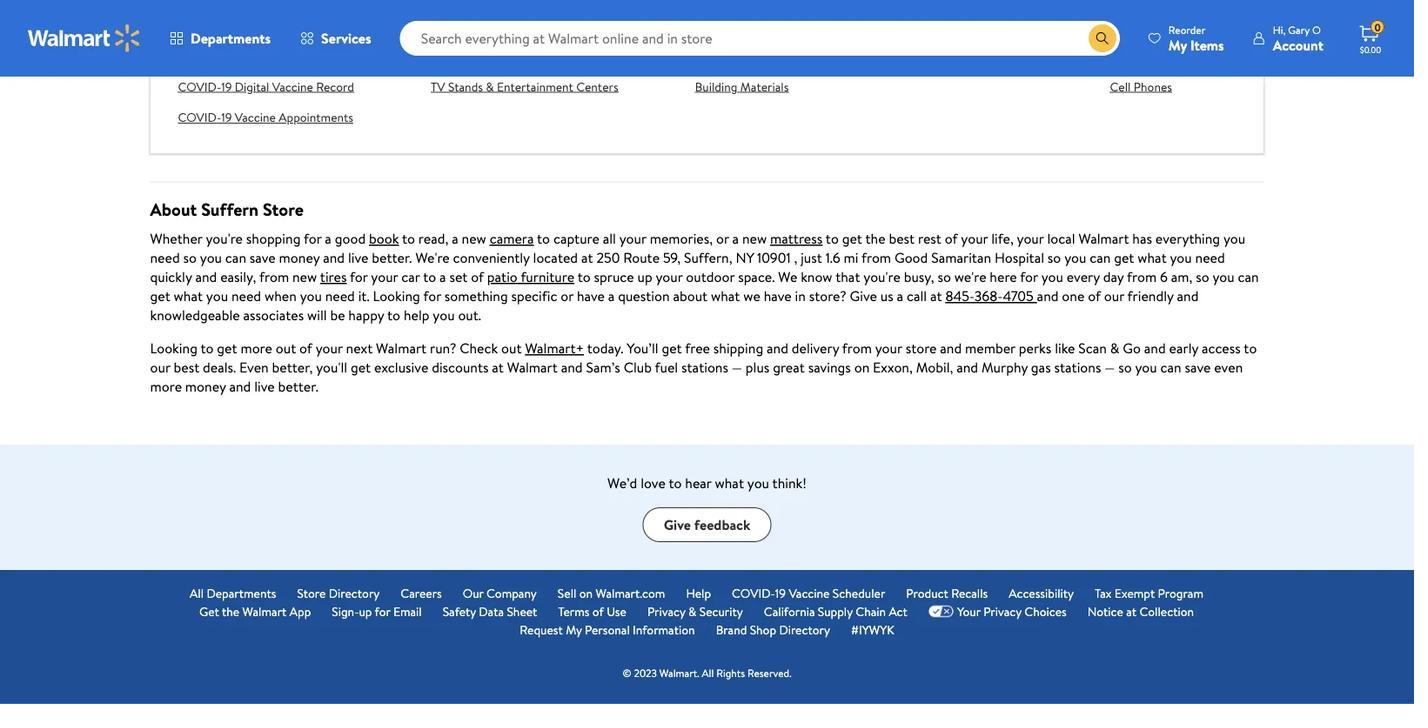 Task type: describe. For each thing, give the bounding box(es) containing it.
happy
[[349, 305, 384, 325]]

knowledgeable
[[150, 305, 240, 325]]

what right hear
[[715, 473, 744, 493]]

we
[[779, 267, 798, 286]]

& for ipads & tablets
[[1141, 16, 1149, 33]]

quickly
[[150, 267, 192, 286]]

exempt
[[1115, 584, 1155, 601]]

1 vertical spatial looking
[[150, 338, 198, 358]]

and right store
[[940, 338, 962, 358]]

digital
[[235, 78, 269, 95]]

1 stations from the left
[[682, 358, 729, 377]]

friendly
[[1128, 286, 1174, 305]]

at inside today. you'll get free shipping and delivery from your store and member perks like scan & go and early access to our best deals. even better, you'll get exclusive discounts at walmart and sam's club fuel stations — plus great savings on exxon, mobil, and murphy gas stations — so you can save even more money and live better.
[[492, 358, 504, 377]]

0 vertical spatial vaccine
[[272, 78, 313, 95]]

terms
[[558, 603, 590, 620]]

from right mi
[[862, 248, 892, 267]]

1 vertical spatial directory
[[780, 621, 831, 638]]

19 for covid-19 vaccine scheduler
[[775, 584, 786, 601]]

on inside today. you'll get free shipping and delivery from your store and member perks like scan & go and early access to our best deals. even better, you'll get exclusive discounts at walmart and sam's club fuel stations — plus great savings on exxon, mobil, and murphy gas stations — so you can save even more money and live better.
[[855, 358, 870, 377]]

from inside today. you'll get free shipping and delivery from your store and member perks like scan & go and early access to our best deals. even better, you'll get exclusive discounts at walmart and sam's club fuel stations — plus great savings on exxon, mobil, and murphy gas stations — so you can save even more money and live better.
[[843, 338, 872, 358]]

a left set
[[440, 267, 446, 286]]

up inside to spruce up your outdoor space. we know that you're busy, so we're here for you every day from 6 am, so you can get what you need when you need it. looking for something specific or have a question about what we have in store? give us a call at
[[638, 267, 653, 286]]

and right go
[[1145, 338, 1166, 358]]

you inside today. you'll get free shipping and delivery from your store and member perks like scan & go and early access to our best deals. even better, you'll get exclusive discounts at walmart and sam's club fuel stations — plus great savings on exxon, mobil, and murphy gas stations — so you can save even more money and live better.
[[1136, 358, 1158, 377]]

250
[[597, 248, 620, 267]]

printers link
[[1110, 47, 1188, 64]]

kitchen & dining furniture link
[[431, 16, 619, 33]]

act
[[889, 603, 908, 620]]

new inside to get the best rest of your life, your local walmart has everything you need so you can save money and live better. we're conveniently located at 250 route 59, suffern, ny 10901 , just 1.6 mi from good samaritan hospital so you can get what you need quickly and easily, from new
[[292, 267, 317, 286]]

rights
[[717, 666, 745, 681]]

at inside to get the best rest of your life, your local walmart has everything you need so you can save money and live better. we're conveniently located at 250 route 59, suffern, ny 10901 , just 1.6 mi from good samaritan hospital so you can get what you need quickly and easily, from new
[[581, 248, 593, 267]]

& for jewelry & watches
[[978, 47, 986, 64]]

and left the easily, at top left
[[195, 267, 217, 286]]

safety data sheet link
[[443, 602, 537, 621]]

spruce
[[594, 267, 634, 286]]

scheduler
[[833, 584, 886, 601]]

am,
[[1172, 267, 1193, 286]]

for left 'good'
[[304, 229, 322, 248]]

club
[[624, 358, 652, 377]]

and left delivery
[[767, 338, 789, 358]]

office
[[431, 47, 465, 64]]

& for kids & baby
[[959, 16, 967, 33]]

choices
[[1025, 603, 1067, 620]]

covid-19 vaccine appointments
[[178, 109, 353, 126]]

capture
[[554, 229, 600, 248]]

gas
[[1031, 358, 1051, 377]]

can down the suffern
[[225, 248, 246, 267]]

route
[[624, 248, 660, 267]]

so right am,
[[1196, 267, 1210, 286]]

2 out from the left
[[502, 338, 522, 358]]

brand shop directory
[[716, 621, 831, 638]]

store directory
[[297, 584, 380, 601]]

1 vertical spatial all
[[702, 666, 714, 681]]

so left every on the right of the page
[[1048, 248, 1061, 267]]

can right local
[[1090, 248, 1111, 267]]

and right the mobil,
[[957, 358, 979, 377]]

need left it.
[[325, 286, 355, 305]]

resources
[[281, 16, 335, 33]]

read,
[[419, 229, 449, 248]]

and one of our friendly and knowledgeable associates will be happy to help you out.
[[150, 286, 1199, 325]]

my inside notice at collection request my personal information
[[566, 621, 582, 638]]

to right camera link
[[537, 229, 550, 248]]

insurance
[[227, 16, 278, 33]]

and right 6
[[1177, 286, 1199, 305]]

money inside to get the best rest of your life, your local walmart has everything you need so you can save money and live better. we're conveniently located at 250 route 59, suffern, ny 10901 , just 1.6 mi from good samaritan hospital so you can get what you need quickly and easily, from new
[[279, 248, 320, 267]]

1 — from the left
[[732, 358, 743, 377]]

early
[[1170, 338, 1199, 358]]

best inside to get the best rest of your life, your local walmart has everything you need so you can save money and live better. we're conveniently located at 250 route 59, suffern, ny 10901 , just 1.6 mi from good samaritan hospital so you can get what you need quickly and easily, from new
[[889, 229, 915, 248]]

walmart inside to get the best rest of your life, your local walmart has everything you need so you can save money and live better. we're conveniently located at 250 route 59, suffern, ny 10901 , just 1.6 mi from good samaritan hospital so you can get what you need quickly and easily, from new
[[1079, 229, 1130, 248]]

here
[[990, 267, 1017, 286]]

savings
[[808, 358, 851, 377]]

brand
[[716, 621, 747, 638]]

and left 'sam's' at left
[[561, 358, 583, 377]]

heating, cooling, & air quality
[[695, 47, 858, 64]]

money inside today. you'll get free shipping and delivery from your store and member perks like scan & go and early access to our best deals. even better, you'll get exclusive discounts at walmart and sam's club fuel stations — plus great savings on exxon, mobil, and murphy gas stations — so you can save even more money and live better.
[[185, 377, 226, 396]]

one
[[1062, 286, 1085, 305]]

2 — from the left
[[1105, 358, 1116, 377]]

mattress link
[[770, 229, 823, 248]]

0 horizontal spatial up
[[359, 603, 372, 620]]

terms of use
[[558, 603, 627, 620]]

memories,
[[650, 229, 713, 248]]

sign-
[[332, 603, 359, 620]]

discounts
[[432, 358, 489, 377]]

every
[[1067, 267, 1100, 286]]

product
[[907, 584, 949, 601]]

for right car
[[423, 286, 441, 305]]

covid-19 vaccine scheduler link
[[732, 584, 886, 602]]

so down about
[[183, 248, 197, 267]]

get left the free
[[662, 338, 682, 358]]

1 vertical spatial furniture
[[468, 47, 517, 64]]

will
[[307, 305, 327, 325]]

& for privacy & security
[[689, 603, 697, 620]]

at inside to spruce up your outdoor space. we know that you're busy, so we're here for you every day from 6 am, so you can get what you need when you need it. looking for something specific or have a question about what we have in store? give us a call at
[[931, 286, 942, 305]]

vaccine for covid-19 vaccine scheduler
[[789, 584, 830, 601]]

conveniently
[[453, 248, 530, 267]]

845-
[[946, 286, 975, 305]]

security
[[700, 603, 743, 620]]

0 vertical spatial all
[[190, 584, 204, 601]]

phones
[[1134, 78, 1173, 95]]

of right set
[[471, 267, 484, 286]]

cooling,
[[743, 47, 787, 64]]

just
[[801, 248, 822, 267]]

tires for your car to a set of patio furniture
[[320, 267, 575, 286]]

tablets
[[1151, 16, 1188, 33]]

health
[[178, 16, 213, 33]]

get right 1.6
[[842, 229, 863, 248]]

2 privacy from the left
[[984, 603, 1022, 620]]

Search search field
[[400, 21, 1120, 56]]

even
[[240, 358, 269, 377]]

appointments
[[279, 109, 353, 126]]

home safety link
[[695, 16, 858, 33]]

product recalls link
[[907, 584, 988, 602]]

store directory link
[[297, 584, 380, 602]]

access
[[1202, 338, 1241, 358]]

1 vertical spatial safety
[[443, 603, 476, 620]]

1 horizontal spatial safety
[[731, 16, 764, 33]]

get inside to spruce up your outdoor space. we know that you're busy, so we're here for you every day from 6 am, so you can get what you need when you need it. looking for something specific or have a question about what we have in store? give us a call at
[[150, 286, 170, 305]]

2 horizontal spatial new
[[743, 229, 767, 248]]

account
[[1273, 35, 1324, 54]]

to right car
[[423, 267, 436, 286]]

printers
[[1110, 47, 1152, 64]]

car
[[402, 267, 420, 286]]

and left book link
[[323, 248, 345, 267]]

entertainment
[[497, 78, 574, 95]]

notice at collection link
[[1088, 602, 1194, 621]]

health & insurance resources link
[[178, 16, 354, 33]]

get left even
[[217, 338, 237, 358]]

california supply chain act link
[[764, 602, 908, 621]]

1 vertical spatial departments
[[207, 584, 276, 601]]

reorder my items
[[1169, 22, 1225, 54]]

hi,
[[1273, 22, 1286, 37]]

go
[[1123, 338, 1141, 358]]

you're inside to spruce up your outdoor space. we know that you're busy, so we're here for you every day from 6 am, so you can get what you need when you need it. looking for something specific or have a question about what we have in store? give us a call at
[[864, 267, 901, 286]]

store?
[[809, 286, 847, 305]]

shop
[[750, 621, 777, 638]]

walmart down 'help'
[[376, 338, 427, 358]]

it.
[[358, 286, 370, 305]]

covid- for covid-19 vaccine scheduler
[[732, 584, 775, 601]]

and left one
[[1037, 286, 1059, 305]]

walmart image
[[28, 24, 141, 52]]

departments inside "dropdown button"
[[191, 29, 271, 48]]

to right love
[[669, 473, 682, 493]]

of left 'you'll'
[[300, 338, 312, 358]]

we'd love to hear what you think!
[[608, 473, 807, 493]]

tax exempt program link
[[1095, 584, 1204, 602]]

accessibility link
[[1009, 584, 1074, 602]]

to inside to get the best rest of your life, your local walmart has everything you need so you can save money and live better. we're conveniently located at 250 route 59, suffern, ny 10901 , just 1.6 mi from good samaritan hospital so you can get what you need quickly and easily, from new
[[826, 229, 839, 248]]

$0.00
[[1360, 44, 1382, 55]]

search icon image
[[1096, 31, 1110, 45]]

19 for covid-19 vaccine appointments
[[221, 109, 232, 126]]

everything
[[1156, 229, 1221, 248]]

privacy choices icon image
[[929, 605, 954, 617]]

supply
[[818, 603, 853, 620]]

vaccine for covid-19 vaccine appointments
[[235, 109, 276, 126]]

o
[[1313, 22, 1321, 37]]



Task type: vqa. For each thing, say whether or not it's contained in the screenshot.
Safety Data Sheet LINK
yes



Task type: locate. For each thing, give the bounding box(es) containing it.
our
[[1105, 286, 1125, 305], [150, 358, 170, 377]]

Walmart Site-Wide search field
[[400, 21, 1120, 56]]

0 vertical spatial give
[[850, 286, 877, 305]]

1 vertical spatial store
[[297, 584, 326, 601]]

store up app
[[297, 584, 326, 601]]

better. left 'we're' on the left of the page
[[372, 248, 412, 267]]

up down "store directory" link
[[359, 603, 372, 620]]

0 horizontal spatial stations
[[682, 358, 729, 377]]

the
[[866, 229, 886, 248], [222, 603, 240, 620]]

of left use
[[593, 603, 604, 620]]

perks
[[1019, 338, 1052, 358]]

run?
[[430, 338, 456, 358]]

1 privacy from the left
[[648, 603, 686, 620]]

exxon,
[[873, 358, 913, 377]]

you'll
[[627, 338, 659, 358]]

kids
[[935, 16, 956, 33]]

what left the easily, at top left
[[174, 286, 203, 305]]

1 vertical spatial or
[[561, 286, 574, 305]]

to inside and one of our friendly and knowledgeable associates will be happy to help you out.
[[387, 305, 401, 325]]

to left 'help'
[[387, 305, 401, 325]]

your
[[958, 603, 981, 620]]

0 horizontal spatial safety
[[443, 603, 476, 620]]

0 horizontal spatial the
[[222, 603, 240, 620]]

walmart right check at the left of page
[[507, 358, 558, 377]]

at right "call"
[[931, 286, 942, 305]]

0 vertical spatial furniture
[[523, 16, 571, 33]]

walmart inside tax exempt program get the walmart app
[[242, 603, 287, 620]]

kitchen & dining furniture
[[431, 16, 571, 33]]

0 vertical spatial money
[[279, 248, 320, 267]]

#iywyk link
[[851, 621, 895, 639]]

next
[[346, 338, 373, 358]]

0 horizontal spatial or
[[561, 286, 574, 305]]

1 vertical spatial vaccine
[[235, 109, 276, 126]]

program
[[1158, 584, 1204, 601]]

0 vertical spatial more
[[241, 338, 272, 358]]

0 horizontal spatial our
[[150, 358, 170, 377]]

1 vertical spatial covid-
[[178, 109, 221, 126]]

rest
[[918, 229, 942, 248]]

0 vertical spatial you're
[[206, 229, 243, 248]]

collection
[[1140, 603, 1194, 620]]

your inside to spruce up your outdoor space. we know that you're busy, so we're here for you every day from 6 am, so you can get what you need when you need it. looking for something specific or have a question about what we have in store? give us a call at
[[656, 267, 683, 286]]

1 horizontal spatial the
[[866, 229, 886, 248]]

sign-up for email
[[332, 603, 422, 620]]

save inside to get the best rest of your life, your local walmart has everything you need so you can save money and live better. we're conveniently located at 250 route 59, suffern, ny 10901 , just 1.6 mi from good samaritan hospital so you can get what you need quickly and easily, from new
[[250, 248, 276, 267]]

or right 'specific'
[[561, 286, 574, 305]]

1 vertical spatial better.
[[278, 377, 318, 396]]

2 vertical spatial vaccine
[[789, 584, 830, 601]]

can inside to spruce up your outdoor space. we know that you're busy, so we're here for you every day from 6 am, so you can get what you need when you need it. looking for something specific or have a question about what we have in store? give us a call at
[[1238, 267, 1259, 286]]

that
[[836, 267, 861, 286]]

save inside today. you'll get free shipping and delivery from your store and member perks like scan & go and early access to our best deals. even better, you'll get exclusive discounts at walmart and sam's club fuel stations — plus great savings on exxon, mobil, and murphy gas stations — so you can save even more money and live better.
[[1185, 358, 1211, 377]]

on inside sell on walmart.com link
[[580, 584, 593, 601]]

vaccine
[[272, 78, 313, 95], [235, 109, 276, 126], [789, 584, 830, 601]]

1 vertical spatial the
[[222, 603, 240, 620]]

0 horizontal spatial best
[[174, 358, 200, 377]]

1 horizontal spatial new
[[462, 229, 486, 248]]

best inside today. you'll get free shipping and delivery from your store and member perks like scan & go and early access to our best deals. even better, you'll get exclusive discounts at walmart and sam's club fuel stations — plus great savings on exxon, mobil, and murphy gas stations — so you can save even more money and live better.
[[174, 358, 200, 377]]

1 horizontal spatial best
[[889, 229, 915, 248]]

new left camera at the top left of the page
[[462, 229, 486, 248]]

the inside tax exempt program get the walmart app
[[222, 603, 240, 620]]

from inside to spruce up your outdoor space. we know that you're busy, so we're here for you every day from 6 am, so you can get what you need when you need it. looking for something specific or have a question about what we have in store? give us a call at
[[1127, 267, 1157, 286]]

1 vertical spatial you're
[[864, 267, 901, 286]]

0 horizontal spatial you're
[[206, 229, 243, 248]]

our left friendly
[[1105, 286, 1125, 305]]

watches
[[989, 47, 1034, 64]]

looking down 'knowledgeable' at the top of page
[[150, 338, 198, 358]]

on left exxon,
[[855, 358, 870, 377]]

0 vertical spatial my
[[1169, 35, 1187, 54]]

or left ny
[[716, 229, 729, 248]]

our company link
[[463, 584, 537, 602]]

0 horizontal spatial better.
[[278, 377, 318, 396]]

better. right even
[[278, 377, 318, 396]]

what inside to get the best rest of your life, your local walmart has everything you need so you can save money and live better. we're conveniently located at 250 route 59, suffern, ny 10901 , just 1.6 mi from good samaritan hospital so you can get what you need quickly and easily, from new
[[1138, 248, 1167, 267]]

845-368-4705
[[946, 286, 1037, 305]]

save left even
[[1185, 358, 1211, 377]]

at inside notice at collection request my personal information
[[1127, 603, 1137, 620]]

1 vertical spatial more
[[150, 377, 182, 396]]

for left email
[[375, 603, 391, 620]]

1 horizontal spatial or
[[716, 229, 729, 248]]

email
[[393, 603, 422, 620]]

my
[[1169, 35, 1187, 54], [566, 621, 582, 638]]

to inside today. you'll get free shipping and delivery from your store and member perks like scan & go and early access to our best deals. even better, you'll get exclusive discounts at walmart and sam's club fuel stations — plus great savings on exxon, mobil, and murphy gas stations — so you can save even more money and live better.
[[1244, 338, 1257, 358]]

1 horizontal spatial more
[[241, 338, 272, 358]]

19 left the digital
[[221, 78, 232, 95]]

accessibility
[[1009, 584, 1074, 601]]

patio furniture link
[[487, 267, 575, 286]]

1 horizontal spatial have
[[764, 286, 792, 305]]

1 horizontal spatial money
[[279, 248, 320, 267]]

& left dining
[[474, 16, 482, 33]]

out
[[276, 338, 296, 358], [502, 338, 522, 358]]

0 horizontal spatial live
[[254, 377, 275, 396]]

directory up sign-
[[329, 584, 380, 601]]

0 vertical spatial our
[[1105, 286, 1125, 305]]

our inside today. you'll get free shipping and delivery from your store and member perks like scan & go and early access to our best deals. even better, you'll get exclusive discounts at walmart and sam's club fuel stations — plus great savings on exxon, mobil, and murphy gas stations — so you can save even more money and live better.
[[150, 358, 170, 377]]

your inside today. you'll get free shipping and delivery from your store and member perks like scan & go and early access to our best deals. even better, you'll get exclusive discounts at walmart and sam's club fuel stations — plus great savings on exxon, mobil, and murphy gas stations — so you can save even more money and live better.
[[876, 338, 903, 358]]

0 vertical spatial looking
[[373, 286, 420, 305]]

feedback
[[695, 515, 751, 534]]

my down terms
[[566, 621, 582, 638]]

1 horizontal spatial give
[[850, 286, 877, 305]]

to inside to spruce up your outdoor space. we know that you're busy, so we're here for you every day from 6 am, so you can get what you need when you need it. looking for something specific or have a question about what we have in store? give us a call at
[[578, 267, 591, 286]]

0 vertical spatial or
[[716, 229, 729, 248]]

or inside to spruce up your outdoor space. we know that you're busy, so we're here for you every day from 6 am, so you can get what you need when you need it. looking for something specific or have a question about what we have in store? give us a call at
[[561, 286, 574, 305]]

building materials
[[695, 78, 789, 95]]

of right one
[[1088, 286, 1101, 305]]

busy,
[[904, 267, 935, 286]]

sam's
[[586, 358, 621, 377]]

©
[[623, 666, 632, 681]]

the inside to get the best rest of your life, your local walmart has everything you need so you can save money and live better. we're conveniently located at 250 route 59, suffern, ny 10901 , just 1.6 mi from good samaritan hospital so you can get what you need quickly and easily, from new
[[866, 229, 886, 248]]

0 vertical spatial save
[[250, 248, 276, 267]]

0 horizontal spatial privacy
[[648, 603, 686, 620]]

you're right that
[[864, 267, 901, 286]]

out down associates
[[276, 338, 296, 358]]

you're down about suffern store at the left top of page
[[206, 229, 243, 248]]

& for health & insurance resources
[[216, 16, 224, 33]]

stands
[[448, 78, 483, 95]]

furniture down kitchen & dining furniture
[[468, 47, 517, 64]]

live inside to get the best rest of your life, your local walmart has everything you need so you can save money and live better. we're conveniently located at 250 route 59, suffern, ny 10901 , just 1.6 mi from good samaritan hospital so you can get what you need quickly and easily, from new
[[348, 248, 369, 267]]

0 horizontal spatial directory
[[329, 584, 380, 601]]

0 vertical spatial covid-
[[178, 78, 221, 95]]

2 vertical spatial covid-
[[732, 584, 775, 601]]

our inside and one of our friendly and knowledgeable associates will be happy to help you out.
[[1105, 286, 1125, 305]]

& left go
[[1111, 338, 1120, 358]]

2 stations from the left
[[1055, 358, 1102, 377]]

1 horizontal spatial privacy
[[984, 603, 1022, 620]]

6
[[1160, 267, 1168, 286]]

my down tablets
[[1169, 35, 1187, 54]]

tv
[[431, 78, 445, 95]]

you inside and one of our friendly and knowledgeable associates will be happy to help you out.
[[433, 305, 455, 325]]

more inside today. you'll get free shipping and delivery from your store and member perks like scan & go and early access to our best deals. even better, you'll get exclusive discounts at walmart and sam's club fuel stations — plus great savings on exxon, mobil, and murphy gas stations — so you can save even more money and live better.
[[150, 377, 182, 396]]

mobil,
[[916, 358, 954, 377]]

looking inside to spruce up your outdoor space. we know that you're busy, so we're here for you every day from 6 am, so you can get what you need when you need it. looking for something specific or have a question about what we have in store? give us a call at
[[373, 286, 420, 305]]

368-
[[975, 286, 1003, 305]]

need left when
[[231, 286, 261, 305]]

1 horizontal spatial up
[[638, 267, 653, 286]]

vaccine up california
[[789, 584, 830, 601]]

& right kids
[[959, 16, 967, 33]]

19 for covid-19 digital vaccine record
[[221, 78, 232, 95]]

& left air
[[790, 47, 798, 64]]

quality
[[819, 47, 858, 64]]

of inside and one of our friendly and knowledgeable associates will be happy to help you out.
[[1088, 286, 1101, 305]]

covid-19 vaccine scheduler
[[732, 584, 886, 601]]

1 have from the left
[[577, 286, 605, 305]]

to left spruce
[[578, 267, 591, 286]]

1 horizontal spatial our
[[1105, 286, 1125, 305]]

0 vertical spatial on
[[855, 358, 870, 377]]

a left 'good'
[[325, 229, 332, 248]]

day
[[1104, 267, 1124, 286]]

centers
[[577, 78, 619, 95]]

1 vertical spatial save
[[1185, 358, 1211, 377]]

1 horizontal spatial out
[[502, 338, 522, 358]]

0 vertical spatial 19
[[221, 78, 232, 95]]

from left exxon,
[[843, 338, 872, 358]]

& right stands
[[486, 78, 494, 95]]

1 horizontal spatial stations
[[1055, 358, 1102, 377]]

looking to get more out of your next walmart run? check out walmart+
[[150, 338, 584, 358]]

give feedback button
[[643, 507, 772, 542]]

19
[[221, 78, 232, 95], [221, 109, 232, 126], [775, 584, 786, 601]]

can inside today. you'll get free shipping and delivery from your store and member perks like scan & go and early access to our best deals. even better, you'll get exclusive discounts at walmart and sam's club fuel stations — plus great savings on exxon, mobil, and murphy gas stations — so you can save even more money and live better.
[[1161, 358, 1182, 377]]

heating,
[[695, 47, 740, 64]]

1 vertical spatial up
[[359, 603, 372, 620]]

0 horizontal spatial have
[[577, 286, 605, 305]]

0 horizontal spatial —
[[732, 358, 743, 377]]

0 horizontal spatial my
[[566, 621, 582, 638]]

— left "plus"
[[732, 358, 743, 377]]

to left mi
[[826, 229, 839, 248]]

get right 'you'll'
[[351, 358, 371, 377]]

a left 10901
[[733, 229, 739, 248]]

1 horizontal spatial you're
[[864, 267, 901, 286]]

19 up california
[[775, 584, 786, 601]]

to
[[402, 229, 415, 248], [537, 229, 550, 248], [826, 229, 839, 248], [423, 267, 436, 286], [578, 267, 591, 286], [387, 305, 401, 325], [201, 338, 214, 358], [1244, 338, 1257, 358], [669, 473, 682, 493]]

0 vertical spatial best
[[889, 229, 915, 248]]

so inside today. you'll get free shipping and delivery from your store and member perks like scan & go and early access to our best deals. even better, you'll get exclusive discounts at walmart and sam's club fuel stations — plus great savings on exxon, mobil, and murphy gas stations — so you can save even more money and live better.
[[1119, 358, 1132, 377]]

we're
[[416, 248, 450, 267]]

we
[[744, 286, 761, 305]]

know
[[801, 267, 833, 286]]

1 out from the left
[[276, 338, 296, 358]]

your
[[620, 229, 647, 248], [961, 229, 988, 248], [1017, 229, 1044, 248], [371, 267, 398, 286], [656, 267, 683, 286], [316, 338, 343, 358], [876, 338, 903, 358]]

0 vertical spatial up
[[638, 267, 653, 286]]

1 horizontal spatial furniture
[[523, 16, 571, 33]]

better. inside to get the best rest of your life, your local walmart has everything you need so you can save money and live better. we're conveniently located at 250 route 59, suffern, ny 10901 , just 1.6 mi from good samaritan hospital so you can get what you need quickly and easily, from new
[[372, 248, 412, 267]]

have left in on the top
[[764, 286, 792, 305]]

our company
[[463, 584, 537, 601]]

1 vertical spatial best
[[174, 358, 200, 377]]

0 horizontal spatial looking
[[150, 338, 198, 358]]

live right "tires" at the left top of page
[[348, 248, 369, 267]]

directory down california
[[780, 621, 831, 638]]

0 horizontal spatial save
[[250, 248, 276, 267]]

to down 'knowledgeable' at the top of page
[[201, 338, 214, 358]]

better. inside today. you'll get free shipping and delivery from your store and member perks like scan & go and early access to our best deals. even better, you'll get exclusive discounts at walmart and sam's club fuel stations — plus great savings on exxon, mobil, and murphy gas stations — so you can save even more money and live better.
[[278, 377, 318, 396]]

of inside to get the best rest of your life, your local walmart has everything you need so you can save money and live better. we're conveniently located at 250 route 59, suffern, ny 10901 , just 1.6 mi from good samaritan hospital so you can get what you need quickly and easily, from new
[[945, 229, 958, 248]]

gary
[[1289, 22, 1310, 37]]

store
[[906, 338, 937, 358]]

more left deals.
[[150, 377, 182, 396]]

1 horizontal spatial all
[[702, 666, 714, 681]]

save up when
[[250, 248, 276, 267]]

1 horizontal spatial live
[[348, 248, 369, 267]]

0 horizontal spatial money
[[185, 377, 226, 396]]

0 vertical spatial safety
[[731, 16, 764, 33]]

for inside sign-up for email link
[[375, 603, 391, 620]]

1 horizontal spatial directory
[[780, 621, 831, 638]]

best left deals.
[[174, 358, 200, 377]]

and
[[323, 248, 345, 267], [195, 267, 217, 286], [1037, 286, 1059, 305], [1177, 286, 1199, 305], [767, 338, 789, 358], [940, 338, 962, 358], [1145, 338, 1166, 358], [561, 358, 583, 377], [957, 358, 979, 377], [229, 377, 251, 396]]

all up get
[[190, 584, 204, 601]]

1 vertical spatial live
[[254, 377, 275, 396]]

best left "rest"
[[889, 229, 915, 248]]

have
[[577, 286, 605, 305], [764, 286, 792, 305]]

covid- for covid-19 digital vaccine record
[[178, 78, 221, 95]]

0 horizontal spatial new
[[292, 267, 317, 286]]

1 horizontal spatial on
[[855, 358, 870, 377]]

building materials link
[[695, 78, 858, 95]]

money left "tires" at the left top of page
[[279, 248, 320, 267]]

vaccine up appointments
[[272, 78, 313, 95]]

on right sell
[[580, 584, 593, 601]]

1 vertical spatial on
[[580, 584, 593, 601]]

medication aids link
[[178, 47, 354, 64]]

1 horizontal spatial save
[[1185, 358, 1211, 377]]

sell
[[558, 584, 577, 601]]

so right scan
[[1119, 358, 1132, 377]]

& for kitchen & dining furniture
[[474, 16, 482, 33]]

0 horizontal spatial furniture
[[468, 47, 517, 64]]

our
[[463, 584, 484, 601]]

so right busy,
[[938, 267, 951, 286]]

© 2023 walmart. all rights reserved.
[[623, 666, 792, 681]]

1 vertical spatial my
[[566, 621, 582, 638]]

services button
[[286, 17, 386, 59]]

2 vertical spatial 19
[[775, 584, 786, 601]]

sell on walmart.com
[[558, 584, 665, 601]]

walmart+ link
[[525, 338, 584, 358]]

get
[[842, 229, 863, 248], [1114, 248, 1135, 267], [150, 286, 170, 305], [217, 338, 237, 358], [662, 338, 682, 358], [351, 358, 371, 377]]

record
[[316, 78, 354, 95]]

careers
[[401, 584, 442, 601]]

help
[[404, 305, 430, 325]]

give inside 'give feedback' button
[[664, 515, 691, 534]]

mattress
[[770, 229, 823, 248]]

us
[[881, 286, 894, 305]]

furniture
[[523, 16, 571, 33], [468, 47, 517, 64]]

the right mi
[[866, 229, 886, 248]]

from right the easily, at top left
[[259, 267, 289, 286]]

covid- for covid-19 vaccine appointments
[[178, 109, 221, 126]]

scan
[[1079, 338, 1107, 358]]

what left we
[[711, 286, 740, 305]]

get left 6
[[1114, 248, 1135, 267]]

get down whether
[[150, 286, 170, 305]]

1 vertical spatial give
[[664, 515, 691, 534]]

2 have from the left
[[764, 286, 792, 305]]

we'd
[[608, 473, 638, 493]]

located
[[533, 248, 578, 267]]

for right tires link
[[350, 267, 368, 286]]

1 horizontal spatial looking
[[373, 286, 420, 305]]

live
[[348, 248, 369, 267], [254, 377, 275, 396]]

up right spruce
[[638, 267, 653, 286]]

1 horizontal spatial —
[[1105, 358, 1116, 377]]

walmart inside today. you'll get free shipping and delivery from your store and member perks like scan & go and early access to our best deals. even better, you'll get exclusive discounts at walmart and sam's club fuel stations — plus great savings on exxon, mobil, and murphy gas stations — so you can save even more money and live better.
[[507, 358, 558, 377]]

& down help link
[[689, 603, 697, 620]]

1 vertical spatial our
[[150, 358, 170, 377]]

vaccine down the digital
[[235, 109, 276, 126]]

better,
[[272, 358, 313, 377]]

1 vertical spatial 19
[[221, 109, 232, 126]]

0 vertical spatial the
[[866, 229, 886, 248]]

more down associates
[[241, 338, 272, 358]]

0 vertical spatial directory
[[329, 584, 380, 601]]

and left better,
[[229, 377, 251, 396]]

1 vertical spatial money
[[185, 377, 226, 396]]

0 horizontal spatial give
[[664, 515, 691, 534]]

patio
[[487, 267, 518, 286]]

money left even
[[185, 377, 226, 396]]

& inside today. you'll get free shipping and delivery from your store and member perks like scan & go and early access to our best deals. even better, you'll get exclusive discounts at walmart and sam's club fuel stations — plus great savings on exxon, mobil, and murphy gas stations — so you can save even more money and live better.
[[1111, 338, 1120, 358]]

the down all departments link
[[222, 603, 240, 620]]

0 horizontal spatial more
[[150, 377, 182, 396]]

a right us
[[897, 286, 904, 305]]

need down about
[[150, 248, 180, 267]]

my inside reorder my items
[[1169, 35, 1187, 54]]

0 vertical spatial live
[[348, 248, 369, 267]]

privacy up information
[[648, 603, 686, 620]]

air
[[801, 47, 816, 64]]

better.
[[372, 248, 412, 267], [278, 377, 318, 396]]

can right go
[[1161, 358, 1182, 377]]

stations right 'gas'
[[1055, 358, 1102, 377]]

california supply chain act
[[764, 603, 908, 620]]

for right here
[[1021, 267, 1038, 286]]

a right read,
[[452, 229, 459, 248]]

live right deals.
[[254, 377, 275, 396]]

1 horizontal spatial my
[[1169, 35, 1187, 54]]

give inside to spruce up your outdoor space. we know that you're busy, so we're here for you every day from 6 am, so you can get what you need when you need it. looking for something specific or have a question about what we have in store? give us a call at
[[850, 286, 877, 305]]

a left question
[[608, 286, 615, 305]]

jewelry & watches
[[935, 47, 1034, 64]]

terms of use link
[[558, 602, 627, 621]]

about
[[673, 286, 708, 305]]

hospital
[[995, 248, 1045, 267]]

to right book link
[[402, 229, 415, 248]]

looking right it.
[[373, 286, 420, 305]]

0 vertical spatial store
[[263, 197, 304, 221]]

tax exempt program get the walmart app
[[199, 584, 1204, 620]]

at right discounts at the left bottom
[[492, 358, 504, 377]]

0 horizontal spatial on
[[580, 584, 593, 601]]

live inside today. you'll get free shipping and delivery from your store and member perks like scan & go and early access to our best deals. even better, you'll get exclusive discounts at walmart and sam's club fuel stations — plus great savings on exxon, mobil, and murphy gas stations — so you can save even more money and live better.
[[254, 377, 275, 396]]

of right "rest"
[[945, 229, 958, 248]]

need right am,
[[1196, 248, 1226, 267]]

your privacy choices link
[[929, 602, 1067, 621]]

hear
[[685, 473, 712, 493]]

0 vertical spatial departments
[[191, 29, 271, 48]]

1 horizontal spatial better.
[[372, 248, 412, 267]]

0 horizontal spatial all
[[190, 584, 204, 601]]

0 horizontal spatial out
[[276, 338, 296, 358]]



